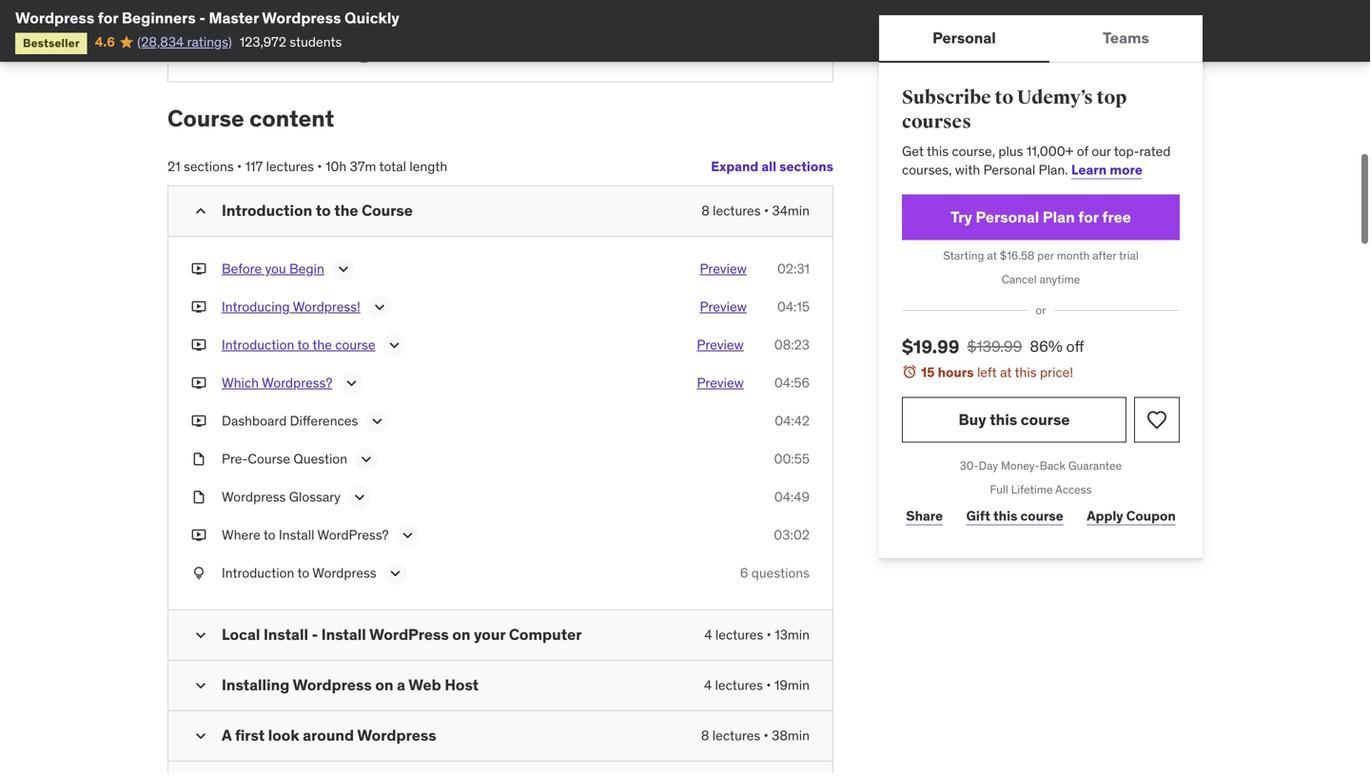 Task type: describe. For each thing, give the bounding box(es) containing it.
trial
[[1119, 248, 1139, 263]]

• for introduction to the course
[[764, 202, 769, 220]]

wishlist image
[[1146, 409, 1168, 431]]

around
[[303, 726, 354, 746]]

introduction for introduction to the course
[[222, 337, 294, 354]]

course inside 'button'
[[335, 337, 375, 354]]

00:55
[[774, 451, 810, 468]]

beginners
[[122, 8, 196, 28]]

buy
[[959, 410, 986, 429]]

begin
[[289, 260, 324, 278]]

• left 10h 37m
[[317, 158, 322, 175]]

rated
[[1139, 143, 1171, 160]]

teams button
[[1049, 15, 1203, 61]]

small image for local
[[191, 626, 210, 645]]

tab list containing personal
[[879, 15, 1203, 63]]

this left price!
[[1015, 364, 1037, 381]]

questions
[[751, 565, 810, 582]]

1 vertical spatial for
[[1078, 207, 1099, 227]]

10h 37m
[[325, 158, 376, 175]]

total
[[379, 158, 406, 175]]

• left 117
[[237, 158, 242, 175]]

4 for installing wordpress on a web host
[[704, 677, 712, 694]]

after
[[1093, 248, 1116, 263]]

lectures for local install - install wordpress on your computer
[[715, 627, 763, 644]]

1 horizontal spatial at
[[1000, 364, 1012, 381]]

your
[[474, 625, 506, 645]]

apply coupon button
[[1083, 498, 1180, 536]]

xsmall image for introduction
[[191, 564, 206, 583]]

gift this course link
[[962, 498, 1068, 536]]

expand all sections
[[711, 158, 833, 175]]

lectures for a first look around wordpress
[[712, 728, 760, 745]]

introducing wordpress! button
[[222, 298, 360, 321]]

introduction to the course
[[222, 201, 413, 220]]

get this course, plus 11,000+ of our top-rated courses, with personal plan.
[[902, 143, 1171, 178]]

a
[[397, 676, 405, 695]]

13min
[[775, 627, 810, 644]]

content
[[249, 104, 334, 133]]

starting at $16.58 per month after trial cancel anytime
[[943, 248, 1139, 287]]

wordpress down wordpress?
[[312, 565, 376, 582]]

15
[[921, 364, 935, 381]]

all
[[761, 158, 776, 175]]

glossary
[[289, 489, 341, 506]]

xsmall image for pre-
[[191, 450, 206, 469]]

xsmall image for before you begin
[[191, 260, 206, 279]]

web
[[408, 676, 441, 695]]

personal button
[[879, 15, 1049, 61]]

15 hours left at this price!
[[921, 364, 1073, 381]]

course content
[[167, 104, 334, 133]]

wordpress
[[369, 625, 449, 645]]

2 sections from the left
[[184, 158, 234, 175]]

4 for local install - install wordpress on your computer
[[704, 627, 712, 644]]

86%
[[1030, 337, 1063, 356]]

introducing
[[222, 298, 290, 316]]

$19.99
[[902, 335, 960, 358]]

which
[[222, 375, 259, 392]]

at inside starting at $16.58 per month after trial cancel anytime
[[987, 248, 997, 263]]

where
[[222, 527, 260, 544]]

wordpress up the 'bestseller'
[[15, 8, 94, 28]]

123,972 students
[[240, 33, 342, 50]]

course,
[[952, 143, 995, 160]]

a
[[222, 726, 232, 746]]

123,972
[[240, 33, 286, 50]]

installing
[[222, 676, 290, 695]]

guarantee
[[1068, 459, 1122, 473]]

top
[[1097, 86, 1127, 109]]

teams
[[1103, 28, 1149, 47]]

to for course
[[297, 337, 309, 354]]

apply coupon
[[1087, 508, 1176, 525]]

lifetime
[[1011, 482, 1053, 497]]

4.6
[[95, 33, 115, 50]]

this for buy
[[990, 410, 1017, 429]]

wordpress?
[[317, 527, 389, 544]]

you
[[265, 260, 286, 278]]

more
[[1110, 161, 1143, 178]]

21 sections • 117 lectures • 10h 37m total length
[[167, 158, 447, 175]]

computer
[[509, 625, 582, 645]]

nasdaq image
[[184, 30, 293, 66]]

to for course
[[316, 201, 331, 220]]

lectures for installing wordpress on a web host
[[715, 677, 763, 694]]

0 vertical spatial -
[[199, 8, 205, 28]]

04:15
[[777, 298, 810, 316]]

8 for introduction to the course
[[701, 202, 710, 220]]

small image
[[191, 202, 210, 221]]

install right local
[[264, 625, 308, 645]]

try personal plan for free link
[[902, 195, 1180, 240]]

host
[[445, 676, 479, 695]]

preview left 04:56 at the right
[[697, 375, 744, 392]]

volkswagen image
[[343, 30, 385, 66]]

install up the "installing wordpress on a web host" on the left of the page
[[321, 625, 366, 645]]

0 horizontal spatial course
[[167, 104, 244, 133]]

left
[[977, 364, 997, 381]]

2 vertical spatial course
[[248, 451, 290, 468]]

04:56
[[774, 375, 810, 392]]

wordpress?
[[262, 375, 332, 392]]

full
[[990, 482, 1008, 497]]

0 vertical spatial on
[[452, 625, 471, 645]]

small image for installing
[[191, 677, 210, 696]]

4 lectures • 19min
[[704, 677, 810, 694]]

1 vertical spatial -
[[312, 625, 318, 645]]

share
[[906, 508, 943, 525]]

look
[[268, 726, 299, 746]]

off
[[1066, 337, 1084, 356]]

which wordpress? button
[[222, 374, 332, 397]]

students
[[290, 33, 342, 50]]

personal inside button
[[933, 28, 996, 47]]

$19.99 $139.99 86% off
[[902, 335, 1084, 358]]

(28,834
[[137, 33, 184, 50]]

lectures for introduction to the course
[[713, 202, 761, 220]]

differences
[[290, 413, 358, 430]]

preview left 04:15
[[700, 298, 747, 316]]

this for get
[[927, 143, 949, 160]]

• for installing wordpress on a web host
[[766, 677, 771, 694]]



Task type: vqa. For each thing, say whether or not it's contained in the screenshot.
leftmost sections
yes



Task type: locate. For each thing, give the bounding box(es) containing it.
expand
[[711, 158, 759, 175]]

- up ratings)
[[199, 8, 205, 28]]

this inside button
[[990, 410, 1017, 429]]

1 xsmall image from the top
[[191, 260, 206, 279]]

course for buy this course
[[1021, 410, 1070, 429]]

this right the gift at the bottom right
[[993, 508, 1018, 525]]

lectures left "13min"
[[715, 627, 763, 644]]

34min
[[772, 202, 810, 220]]

30-day money-back guarantee full lifetime access
[[960, 459, 1122, 497]]

1 vertical spatial introduction
[[222, 337, 294, 354]]

1 horizontal spatial -
[[312, 625, 318, 645]]

4 lectures • 13min
[[704, 627, 810, 644]]

pre-course question
[[222, 451, 347, 468]]

introduction to the course button
[[222, 336, 375, 359]]

• left 34min at the right top of the page
[[764, 202, 769, 220]]

personal up $16.58
[[976, 207, 1039, 227]]

wordpress!
[[293, 298, 360, 316]]

xsmall image for dashboard
[[191, 412, 206, 431]]

2 xsmall image from the top
[[191, 374, 206, 393]]

8
[[701, 202, 710, 220], [701, 728, 709, 745]]

small image left local
[[191, 626, 210, 645]]

xsmall image for introduction to the course
[[191, 336, 206, 355]]

course down wordpress! at the left top
[[335, 337, 375, 354]]

7 xsmall image from the top
[[191, 564, 206, 583]]

the for course
[[334, 201, 358, 220]]

show lecture description image right the differences
[[368, 412, 387, 431]]

4 up 8 lectures • 38min at bottom
[[704, 677, 712, 694]]

3 small image from the top
[[191, 727, 210, 746]]

introduction
[[222, 201, 312, 220], [222, 337, 294, 354], [222, 565, 294, 582]]

2 vertical spatial show lecture description image
[[398, 526, 417, 545]]

2 vertical spatial course
[[1020, 508, 1064, 525]]

our
[[1092, 143, 1111, 160]]

install up introduction to wordpress
[[279, 527, 314, 544]]

show lecture description image for dashboard differences
[[368, 412, 387, 431]]

course down lifetime
[[1020, 508, 1064, 525]]

2 introduction from the top
[[222, 337, 294, 354]]

to down 'where to install wordpress?' at the bottom left
[[297, 565, 309, 582]]

the down 10h 37m
[[334, 201, 358, 220]]

which wordpress?
[[222, 375, 332, 392]]

preview left 08:23
[[697, 337, 744, 354]]

2 small image from the top
[[191, 677, 210, 696]]

04:49
[[774, 489, 810, 506]]

the
[[334, 201, 358, 220], [312, 337, 332, 354]]

anytime
[[1040, 272, 1080, 287]]

1 vertical spatial course
[[362, 201, 413, 220]]

sections right 21
[[184, 158, 234, 175]]

1 vertical spatial 4
[[704, 677, 712, 694]]

the for course
[[312, 337, 332, 354]]

introduction for introduction to the course
[[222, 201, 312, 220]]

plan.
[[1039, 161, 1068, 178]]

for left 'free'
[[1078, 207, 1099, 227]]

lectures left 19min
[[715, 677, 763, 694]]

personal inside get this course, plus 11,000+ of our top-rated courses, with personal plan.
[[984, 161, 1035, 178]]

for up 4.6
[[98, 8, 118, 28]]

0 horizontal spatial for
[[98, 8, 118, 28]]

subscribe
[[902, 86, 991, 109]]

small image
[[191, 626, 210, 645], [191, 677, 210, 696], [191, 727, 210, 746]]

quickly
[[344, 8, 399, 28]]

0 horizontal spatial the
[[312, 337, 332, 354]]

where to install wordpress?
[[222, 527, 389, 544]]

course inside button
[[1021, 410, 1070, 429]]

19min
[[774, 677, 810, 694]]

1 horizontal spatial course
[[248, 451, 290, 468]]

to left udemy's
[[995, 86, 1013, 109]]

on left your
[[452, 625, 471, 645]]

preview down "8 lectures • 34min"
[[700, 260, 747, 278]]

learn
[[1071, 161, 1107, 178]]

price!
[[1040, 364, 1073, 381]]

0 vertical spatial for
[[98, 8, 118, 28]]

-
[[199, 8, 205, 28], [312, 625, 318, 645]]

course up back
[[1021, 410, 1070, 429]]

lectures down expand
[[713, 202, 761, 220]]

2 xsmall image from the top
[[191, 336, 206, 355]]

02:31
[[777, 260, 810, 278]]

preview
[[700, 260, 747, 278], [700, 298, 747, 316], [697, 337, 744, 354], [697, 375, 744, 392]]

1 horizontal spatial sections
[[779, 158, 833, 175]]

dashboard differences
[[222, 413, 358, 430]]

introduction down introducing
[[222, 337, 294, 354]]

• left "13min"
[[767, 627, 771, 644]]

show lecture description image right wordpress! at the left top
[[370, 298, 389, 317]]

0 vertical spatial personal
[[933, 28, 996, 47]]

this for gift
[[993, 508, 1018, 525]]

8 lectures • 38min
[[701, 728, 810, 745]]

2 vertical spatial introduction
[[222, 565, 294, 582]]

share button
[[902, 498, 947, 536]]

at
[[987, 248, 997, 263], [1000, 364, 1012, 381]]

course for gift this course
[[1020, 508, 1064, 525]]

introduction to wordpress
[[222, 565, 376, 582]]

installing wordpress on a web host
[[222, 676, 479, 695]]

free
[[1102, 207, 1131, 227]]

introduction for introduction to wordpress
[[222, 565, 294, 582]]

0 vertical spatial xsmall image
[[191, 260, 206, 279]]

(28,834 ratings)
[[137, 33, 232, 50]]

$16.58
[[1000, 248, 1035, 263]]

buy this course
[[959, 410, 1070, 429]]

ratings)
[[187, 33, 232, 50]]

course
[[335, 337, 375, 354], [1021, 410, 1070, 429], [1020, 508, 1064, 525]]

1 xsmall image from the top
[[191, 298, 206, 317]]

xsmall image
[[191, 298, 206, 317], [191, 374, 206, 393], [191, 412, 206, 431], [191, 450, 206, 469], [191, 488, 206, 507], [191, 526, 206, 545], [191, 564, 206, 583]]

coupon
[[1126, 508, 1176, 525]]

4 xsmall image from the top
[[191, 450, 206, 469]]

this right buy
[[990, 410, 1017, 429]]

3 introduction from the top
[[222, 565, 294, 582]]

0 vertical spatial at
[[987, 248, 997, 263]]

to down introducing wordpress! button
[[297, 337, 309, 354]]

0 vertical spatial the
[[334, 201, 358, 220]]

wordpress up a first look around wordpress
[[293, 676, 372, 695]]

expand all sections button
[[711, 148, 833, 186]]

wordpress glossary
[[222, 489, 341, 506]]

• left the 38min
[[764, 728, 769, 745]]

xsmall image
[[191, 260, 206, 279], [191, 336, 206, 355]]

to down 21 sections • 117 lectures • 10h 37m total length
[[316, 201, 331, 220]]

udemy's
[[1017, 86, 1093, 109]]

0 vertical spatial 8
[[701, 202, 710, 220]]

wordpress up where
[[222, 489, 286, 506]]

learn more link
[[1071, 161, 1143, 178]]

xsmall image for where
[[191, 526, 206, 545]]

• for local install - install wordpress on your computer
[[767, 627, 771, 644]]

1 sections from the left
[[779, 158, 833, 175]]

2 horizontal spatial course
[[362, 201, 413, 220]]

lectures right 117
[[266, 158, 314, 175]]

for
[[98, 8, 118, 28], [1078, 207, 1099, 227]]

pre-
[[222, 451, 248, 468]]

1 introduction from the top
[[222, 201, 312, 220]]

personal
[[933, 28, 996, 47], [984, 161, 1035, 178], [976, 207, 1039, 227]]

personal down plus
[[984, 161, 1035, 178]]

• left 19min
[[766, 677, 771, 694]]

course down total
[[362, 201, 413, 220]]

plan
[[1043, 207, 1075, 227]]

tab list
[[879, 15, 1203, 63]]

alarm image
[[902, 364, 917, 380]]

sections right the 'all'
[[779, 158, 833, 175]]

the inside introduction to the course 'button'
[[312, 337, 332, 354]]

$139.99
[[967, 337, 1022, 356]]

wordpress up 123,972 students
[[262, 8, 341, 28]]

money-
[[1001, 459, 1040, 473]]

xsmall image for wordpress
[[191, 488, 206, 507]]

this inside get this course, plus 11,000+ of our top-rated courses, with personal plan.
[[927, 143, 949, 160]]

course up wordpress glossary
[[248, 451, 290, 468]]

1 vertical spatial the
[[312, 337, 332, 354]]

0 vertical spatial small image
[[191, 626, 210, 645]]

course
[[167, 104, 244, 133], [362, 201, 413, 220], [248, 451, 290, 468]]

small image for a
[[191, 727, 210, 746]]

0 vertical spatial introduction
[[222, 201, 312, 220]]

wordpress
[[15, 8, 94, 28], [262, 8, 341, 28], [222, 489, 286, 506], [312, 565, 376, 582], [293, 676, 372, 695], [357, 726, 436, 746]]

to for top
[[995, 86, 1013, 109]]

to inside subscribe to udemy's top courses
[[995, 86, 1013, 109]]

1 vertical spatial xsmall image
[[191, 336, 206, 355]]

a first look around wordpress
[[222, 726, 436, 746]]

first
[[235, 726, 265, 746]]

0 vertical spatial show lecture description image
[[370, 298, 389, 317]]

eventbrite image
[[708, 30, 817, 66]]

introduction to the course
[[222, 337, 375, 354]]

on left the a
[[375, 676, 393, 695]]

03:02
[[774, 527, 810, 544]]

1 horizontal spatial for
[[1078, 207, 1099, 227]]

the down wordpress! at the left top
[[312, 337, 332, 354]]

0 horizontal spatial on
[[375, 676, 393, 695]]

8 for a first look around wordpress
[[701, 728, 709, 745]]

0 vertical spatial 4
[[704, 627, 712, 644]]

sections inside dropdown button
[[779, 158, 833, 175]]

to for wordpress?
[[263, 527, 276, 544]]

1 horizontal spatial the
[[334, 201, 358, 220]]

gift
[[966, 508, 990, 525]]

0 horizontal spatial at
[[987, 248, 997, 263]]

dashboard
[[222, 413, 287, 430]]

2 vertical spatial personal
[[976, 207, 1039, 227]]

1 vertical spatial 8
[[701, 728, 709, 745]]

1 vertical spatial at
[[1000, 364, 1012, 381]]

per
[[1037, 248, 1054, 263]]

1 vertical spatial on
[[375, 676, 393, 695]]

show lecture description image
[[370, 298, 389, 317], [368, 412, 387, 431], [398, 526, 417, 545]]

personal up subscribe
[[933, 28, 996, 47]]

learn more
[[1071, 161, 1143, 178]]

4 up 4 lectures • 19min
[[704, 627, 712, 644]]

1 horizontal spatial on
[[452, 625, 471, 645]]

0 horizontal spatial -
[[199, 8, 205, 28]]

- up the "installing wordpress on a web host" on the left of the page
[[312, 625, 318, 645]]

117
[[245, 158, 263, 175]]

wordpress down the a
[[357, 726, 436, 746]]

1 vertical spatial show lecture description image
[[368, 412, 387, 431]]

course up 21
[[167, 104, 244, 133]]

at right left
[[1000, 364, 1012, 381]]

introduction down where
[[222, 565, 294, 582]]

1 small image from the top
[[191, 626, 210, 645]]

1 vertical spatial course
[[1021, 410, 1070, 429]]

apply
[[1087, 508, 1123, 525]]

before
[[222, 260, 262, 278]]

introduction inside 'button'
[[222, 337, 294, 354]]

0 horizontal spatial sections
[[184, 158, 234, 175]]

1 vertical spatial personal
[[984, 161, 1035, 178]]

or
[[1036, 303, 1046, 318]]

6
[[740, 565, 748, 582]]

of
[[1077, 143, 1088, 160]]

show lecture description image right wordpress?
[[398, 526, 417, 545]]

try personal plan for free
[[951, 207, 1131, 227]]

2 vertical spatial small image
[[191, 727, 210, 746]]

box image
[[435, 30, 499, 66]]

starting
[[943, 248, 984, 263]]

08:23
[[774, 337, 810, 354]]

sections
[[779, 158, 833, 175], [184, 158, 234, 175]]

get
[[902, 143, 924, 160]]

lectures left the 38min
[[712, 728, 760, 745]]

0 vertical spatial course
[[167, 104, 244, 133]]

netapp image
[[549, 30, 658, 66]]

buy this course button
[[902, 397, 1127, 443]]

1 vertical spatial small image
[[191, 677, 210, 696]]

to right where
[[263, 527, 276, 544]]

small image left a at the left
[[191, 727, 210, 746]]

to inside 'button'
[[297, 337, 309, 354]]

cancel
[[1002, 272, 1037, 287]]

this
[[927, 143, 949, 160], [1015, 364, 1037, 381], [990, 410, 1017, 429], [993, 508, 1018, 525]]

11,000+
[[1027, 143, 1074, 160]]

0 vertical spatial course
[[335, 337, 375, 354]]

at left $16.58
[[987, 248, 997, 263]]

5 xsmall image from the top
[[191, 488, 206, 507]]

subscribe to udemy's top courses
[[902, 86, 1127, 134]]

show lecture description image for where to install wordpress?
[[398, 526, 417, 545]]

introduction down 117
[[222, 201, 312, 220]]

6 xsmall image from the top
[[191, 526, 206, 545]]

show lecture description image
[[334, 260, 353, 279], [385, 336, 404, 355], [342, 374, 361, 393], [357, 450, 376, 469], [350, 488, 369, 507], [386, 564, 405, 583]]

small image left 'installing'
[[191, 677, 210, 696]]

back
[[1040, 459, 1066, 473]]

• for a first look around wordpress
[[764, 728, 769, 745]]

3 xsmall image from the top
[[191, 412, 206, 431]]

with
[[955, 161, 980, 178]]

this up courses,
[[927, 143, 949, 160]]



